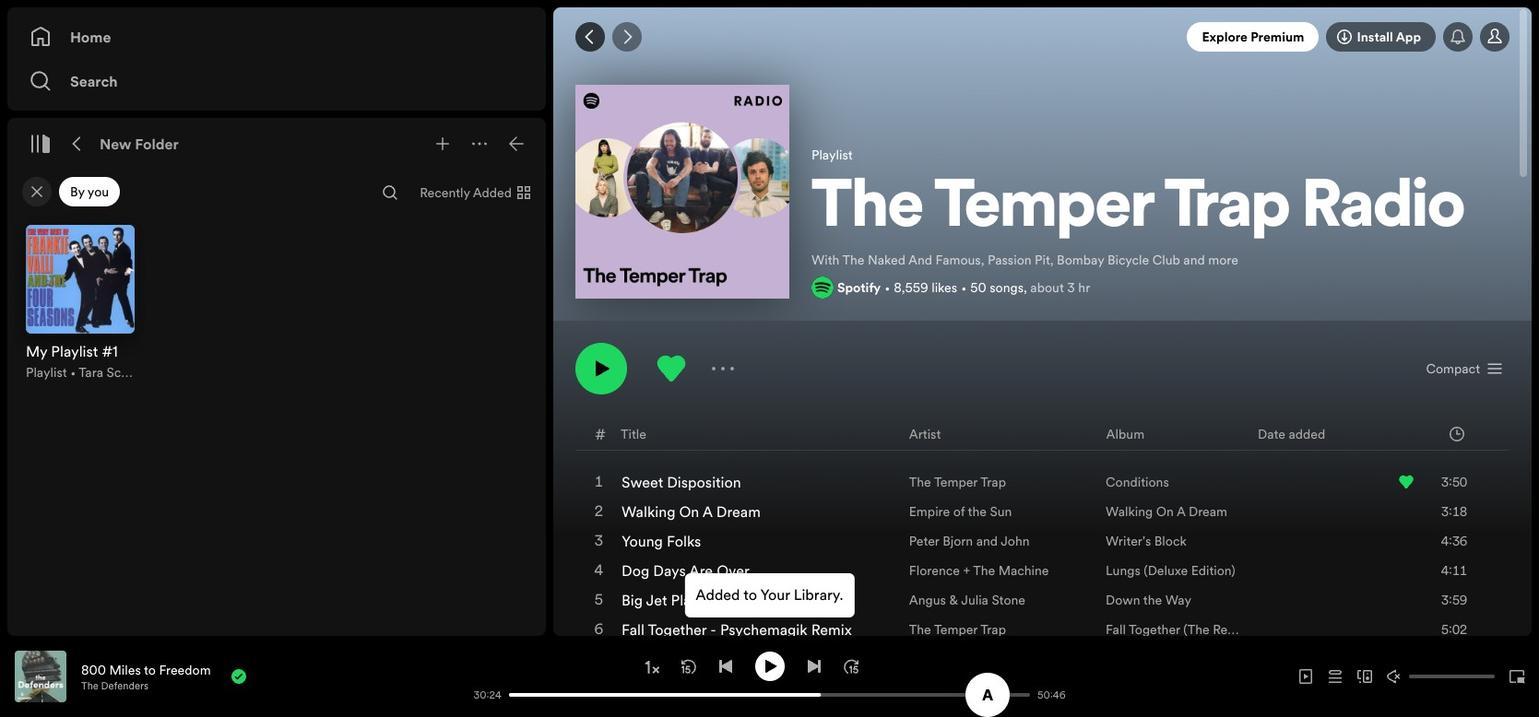 Task type: vqa. For each thing, say whether or not it's contained in the screenshot.


Task type: locate. For each thing, give the bounding box(es) containing it.
2 vertical spatial trap
[[981, 621, 1006, 639]]

Recently Added, Grid view field
[[405, 178, 542, 208]]

(deluxe
[[1144, 562, 1188, 580]]

1 vertical spatial to
[[144, 661, 156, 679]]

temper up pit,
[[935, 177, 1154, 243]]

# row
[[577, 418, 1509, 451]]

edition)
[[1192, 562, 1236, 580]]

0 vertical spatial playlist
[[812, 145, 853, 164]]

800 miles to freedom link
[[81, 661, 211, 679]]

empire
[[909, 503, 950, 521]]

sun
[[990, 503, 1012, 521]]

library.
[[794, 585, 844, 605]]

the temper trap link for fall together - psychemagik remix
[[909, 621, 1006, 639]]

a up block at right bottom
[[1177, 503, 1186, 521]]

2 the temper trap from the top
[[909, 621, 1006, 639]]

the
[[812, 177, 924, 243], [843, 251, 865, 269], [909, 473, 931, 492], [973, 562, 995, 580], [909, 621, 931, 639], [81, 679, 99, 693]]

freedom
[[159, 661, 211, 679]]

on up folks
[[679, 502, 700, 522]]

None search field
[[376, 178, 405, 208]]

to inside status
[[744, 585, 757, 605]]

songs
[[990, 279, 1024, 297]]

with
[[812, 251, 840, 269]]

#
[[595, 424, 606, 444]]

playlist inside "main" element
[[26, 363, 67, 382]]

0 vertical spatial trap
[[1165, 177, 1291, 243]]

&
[[950, 591, 959, 610]]

by you
[[70, 183, 109, 201]]

to
[[744, 585, 757, 605], [144, 661, 156, 679]]

writer's block link
[[1106, 532, 1187, 551]]

trap
[[1165, 177, 1291, 243], [981, 473, 1006, 492], [981, 621, 1006, 639]]

and
[[1184, 251, 1205, 269], [977, 532, 998, 551]]

0 vertical spatial temper
[[935, 177, 1154, 243]]

disposition
[[667, 472, 741, 493]]

fall together - psychemagik remix link
[[622, 620, 852, 640]]

and inside 'the temper trap radio' grid
[[977, 532, 998, 551]]

2 the temper trap link from the top
[[909, 621, 1006, 639]]

spotify image
[[812, 277, 834, 299]]

dog days are over link
[[622, 561, 750, 581]]

big jet plane link
[[622, 590, 708, 611]]

50
[[971, 279, 987, 297]]

the inside 800 miles to freedom the defenders
[[81, 679, 99, 693]]

group containing playlist
[[15, 214, 146, 393]]

the temper trap radio with the naked and famous, passion pit, bombay bicycle club and more
[[812, 177, 1466, 269]]

the temper trap link up of
[[909, 473, 1006, 492]]

1 horizontal spatial to
[[744, 585, 757, 605]]

temper
[[935, 177, 1154, 243], [934, 473, 978, 492], [934, 621, 978, 639]]

the left way
[[1144, 591, 1162, 610]]

1 horizontal spatial and
[[1184, 251, 1205, 269]]

dream
[[717, 502, 761, 522], [1189, 503, 1228, 521]]

0 horizontal spatial and
[[977, 532, 998, 551]]

on
[[679, 502, 700, 522], [1157, 503, 1174, 521]]

1 vertical spatial the temper trap
[[909, 621, 1006, 639]]

0 horizontal spatial the
[[968, 503, 987, 521]]

trap up sun
[[981, 473, 1006, 492]]

and left "john"
[[977, 532, 998, 551]]

0 horizontal spatial added
[[473, 184, 512, 202]]

1 horizontal spatial a
[[1177, 503, 1186, 521]]

dream up edition)
[[1189, 503, 1228, 521]]

now playing: 800 miles to freedom by the defenders footer
[[15, 651, 465, 703]]

the up the naked
[[812, 177, 924, 243]]

4:36
[[1442, 532, 1468, 551]]

premium
[[1251, 28, 1305, 46]]

3:59
[[1442, 591, 1468, 610]]

date
[[1258, 425, 1286, 443]]

walking up "writer's"
[[1106, 503, 1153, 521]]

1 vertical spatial and
[[977, 532, 998, 551]]

0 vertical spatial the temper trap link
[[909, 473, 1006, 492]]

group
[[15, 214, 146, 393]]

1 horizontal spatial dream
[[1189, 503, 1228, 521]]

temper up of
[[934, 473, 978, 492]]

the temper trap link for sweet disposition
[[909, 473, 1006, 492]]

1 vertical spatial the temper trap link
[[909, 621, 1006, 639]]

lungs (deluxe edition)
[[1106, 562, 1236, 580]]

new
[[100, 134, 131, 154]]

3:50
[[1442, 473, 1468, 492]]

next image
[[807, 659, 821, 674]]

3:50 cell
[[1399, 468, 1493, 497]]

the left defenders on the bottom left of the page
[[81, 679, 99, 693]]

1 the temper trap link from the top
[[909, 473, 1006, 492]]

about
[[1031, 279, 1064, 297]]

on up block at right bottom
[[1157, 503, 1174, 521]]

walking on a dream up folks
[[622, 502, 761, 522]]

install app
[[1357, 28, 1422, 46]]

compact
[[1426, 360, 1481, 378]]

the temper trap link
[[909, 473, 1006, 492], [909, 621, 1006, 639]]

trap for sweet disposition
[[981, 473, 1006, 492]]

temper down &
[[934, 621, 978, 639]]

empire of the sun link
[[909, 503, 1012, 521]]

1 horizontal spatial playlist
[[812, 145, 853, 164]]

remix
[[811, 620, 852, 640]]

5:02
[[1442, 621, 1468, 639]]

1 the temper trap from the top
[[909, 473, 1006, 492]]

0 vertical spatial to
[[744, 585, 757, 605]]

Compact button
[[1419, 354, 1510, 384]]

to right miles
[[144, 661, 156, 679]]

conditions
[[1106, 473, 1169, 492]]

the temper trap link down &
[[909, 621, 1006, 639]]

folder
[[135, 134, 179, 154]]

1 horizontal spatial walking on a dream
[[1106, 503, 1228, 521]]

to left your on the bottom of the page
[[744, 585, 757, 605]]

search link
[[30, 63, 524, 100]]

0 horizontal spatial to
[[144, 661, 156, 679]]

fall
[[622, 620, 645, 640]]

more
[[1209, 251, 1239, 269]]

walking down sweet
[[622, 502, 676, 522]]

days
[[653, 561, 686, 581]]

trap for fall together - psychemagik remix
[[981, 621, 1006, 639]]

800 miles to freedom the defenders
[[81, 661, 211, 693]]

connect to a device image
[[1358, 670, 1373, 684]]

1 vertical spatial temper
[[934, 473, 978, 492]]

you
[[87, 183, 109, 201]]

previous image
[[718, 659, 733, 674]]

naked
[[868, 251, 906, 269]]

1 horizontal spatial the
[[1144, 591, 1162, 610]]

sweet disposition link
[[622, 472, 741, 493]]

added inside field
[[473, 184, 512, 202]]

0 horizontal spatial dream
[[717, 502, 761, 522]]

famous,
[[936, 251, 985, 269]]

clear filters image
[[30, 184, 44, 199]]

pit,
[[1035, 251, 1054, 269]]

walking on a dream link up folks
[[622, 502, 761, 522]]

walking on a dream link up block at right bottom
[[1106, 503, 1228, 521]]

spotify link
[[838, 279, 881, 297]]

miles
[[109, 661, 141, 679]]

walking on a dream up block at right bottom
[[1106, 503, 1228, 521]]

1 horizontal spatial on
[[1157, 503, 1174, 521]]

trap down stone
[[981, 621, 1006, 639]]

the right of
[[968, 503, 987, 521]]

and right club
[[1184, 251, 1205, 269]]

bicycle
[[1108, 251, 1150, 269]]

date added
[[1258, 425, 1326, 443]]

2 vertical spatial temper
[[934, 621, 978, 639]]

added right recently
[[473, 184, 512, 202]]

the temper trap up of
[[909, 473, 1006, 492]]

likes
[[932, 279, 958, 297]]

0 vertical spatial and
[[1184, 251, 1205, 269]]

1 horizontal spatial added
[[696, 585, 740, 605]]

0 vertical spatial the temper trap
[[909, 473, 1006, 492]]

go forward image
[[620, 30, 635, 44]]

conditions link
[[1106, 473, 1169, 492]]

sweet
[[622, 472, 663, 493]]

a
[[703, 502, 713, 522], [1177, 503, 1186, 521]]

30:24
[[474, 689, 502, 702]]

play image
[[762, 659, 777, 674]]

big
[[622, 590, 643, 611]]

new folder button
[[96, 129, 182, 159]]

to inside 800 miles to freedom the defenders
[[144, 661, 156, 679]]

young folks
[[622, 531, 701, 552]]

added
[[1289, 425, 1326, 443]]

lungs
[[1106, 562, 1141, 580]]

home
[[70, 27, 111, 47]]

1 vertical spatial playlist
[[26, 363, 67, 382]]

group inside "main" element
[[15, 214, 146, 393]]

the temper trap down &
[[909, 621, 1006, 639]]

added down over
[[696, 585, 740, 605]]

5:02 cell
[[1399, 615, 1493, 645]]

0 vertical spatial added
[[473, 184, 512, 202]]

trap up more on the right top of page
[[1165, 177, 1291, 243]]

0 horizontal spatial playlist
[[26, 363, 67, 382]]

walking on a dream link
[[622, 502, 761, 522], [1106, 503, 1228, 521]]

0 horizontal spatial walking on a dream
[[622, 502, 761, 522]]

artist
[[909, 425, 941, 443]]

added
[[473, 184, 512, 202], [696, 585, 740, 605]]

and inside the temper trap radio with the naked and famous, passion pit, bombay bicycle club and more
[[1184, 251, 1205, 269]]

club
[[1153, 251, 1181, 269]]

1 vertical spatial added
[[696, 585, 740, 605]]

1 vertical spatial trap
[[981, 473, 1006, 492]]

together
[[648, 620, 707, 640]]

a down disposition
[[703, 502, 713, 522]]

machine
[[999, 562, 1049, 580]]

dream down disposition
[[717, 502, 761, 522]]

big jet plane
[[622, 590, 708, 611]]



Task type: describe. For each thing, give the bounding box(es) containing it.
bjorn
[[943, 532, 973, 551]]

playlist •
[[26, 363, 79, 382]]

none search field inside "main" element
[[376, 178, 405, 208]]

by
[[70, 183, 85, 201]]

8,559
[[894, 279, 929, 297]]

dog
[[622, 561, 650, 581]]

1 horizontal spatial walking on a dream link
[[1106, 503, 1228, 521]]

By you checkbox
[[59, 177, 120, 207]]

peter
[[909, 532, 940, 551]]

3:18 cell
[[1399, 497, 1493, 527]]

+
[[963, 562, 971, 580]]

explore premium button
[[1188, 22, 1320, 52]]

the temper trap for fall together - psychemagik remix
[[909, 621, 1006, 639]]

top bar and user menu element
[[553, 7, 1532, 66]]

julia
[[962, 591, 989, 610]]

app
[[1396, 28, 1422, 46]]

now playing view image
[[43, 660, 58, 674]]

over
[[717, 561, 750, 581]]

temper for fall together - psychemagik remix
[[934, 621, 978, 639]]

the temper trap radio image
[[576, 85, 790, 299]]

•
[[70, 363, 76, 382]]

the temper trap for sweet disposition
[[909, 473, 1006, 492]]

the up empire
[[909, 473, 931, 492]]

added to your library. status
[[685, 574, 855, 618]]

home link
[[30, 18, 524, 55]]

1 horizontal spatial walking
[[1106, 503, 1153, 521]]

young
[[622, 531, 663, 552]]

playlist for playlist •
[[26, 363, 67, 382]]

0 horizontal spatial a
[[703, 502, 713, 522]]

florence + the machine link
[[909, 562, 1049, 580]]

# column header
[[595, 418, 606, 450]]

skip back 15 seconds image
[[681, 659, 696, 674]]

temper inside the temper trap radio with the naked and famous, passion pit, bombay bicycle club and more
[[935, 177, 1154, 243]]

3:18
[[1442, 503, 1468, 521]]

800
[[81, 661, 106, 679]]

bombay
[[1057, 251, 1105, 269]]

playlist for playlist
[[812, 145, 853, 164]]

8,559 likes
[[894, 279, 958, 297]]

passion
[[988, 251, 1032, 269]]

down the way link
[[1106, 591, 1192, 610]]

writer's
[[1106, 532, 1151, 551]]

recently added
[[420, 184, 512, 202]]

hr
[[1079, 279, 1091, 297]]

down the way
[[1106, 591, 1192, 610]]

stone
[[992, 591, 1026, 610]]

the right with
[[843, 251, 865, 269]]

writer's block
[[1106, 532, 1187, 551]]

change speed image
[[642, 659, 661, 677]]

trap inside the temper trap radio with the naked and famous, passion pit, bombay bicycle club and more
[[1165, 177, 1291, 243]]

fall together - psychemagik remix
[[622, 620, 852, 640]]

added inside status
[[696, 585, 740, 605]]

duration image
[[1450, 427, 1465, 441]]

way
[[1166, 591, 1192, 610]]

the down angus
[[909, 621, 931, 639]]

the defenders link
[[81, 679, 148, 693]]

0 horizontal spatial walking
[[622, 502, 676, 522]]

new folder
[[100, 134, 179, 154]]

0 vertical spatial the
[[968, 503, 987, 521]]

sweet disposition
[[622, 472, 741, 493]]

empire of the sun
[[909, 503, 1012, 521]]

the right +
[[973, 562, 995, 580]]

what's new image
[[1451, 30, 1466, 44]]

block
[[1155, 532, 1187, 551]]

go back image
[[583, 30, 598, 44]]

0 horizontal spatial walking on a dream link
[[622, 502, 761, 522]]

3
[[1068, 279, 1075, 297]]

install app link
[[1327, 22, 1436, 52]]

are
[[689, 561, 713, 581]]

florence
[[909, 562, 960, 580]]

angus & julia stone link
[[909, 591, 1026, 610]]

1 vertical spatial the
[[1144, 591, 1162, 610]]

main element
[[7, 7, 546, 636]]

volume off image
[[1387, 670, 1402, 684]]

temper for sweet disposition
[[934, 473, 978, 492]]

john
[[1001, 532, 1030, 551]]

duration element
[[1450, 427, 1465, 441]]

50 songs , about 3 hr
[[971, 279, 1091, 297]]

-
[[711, 620, 717, 640]]

0 horizontal spatial on
[[679, 502, 700, 522]]

explore premium
[[1202, 28, 1305, 46]]

album
[[1107, 425, 1145, 443]]

angus & julia stone
[[909, 591, 1026, 610]]

plane
[[671, 590, 708, 611]]

title
[[621, 425, 647, 443]]

angus
[[909, 591, 946, 610]]

skip forward 15 seconds image
[[844, 659, 858, 674]]

florence + the machine
[[909, 562, 1049, 580]]

peter bjorn and john link
[[909, 532, 1030, 551]]

folks
[[667, 531, 701, 552]]

explore
[[1202, 28, 1248, 46]]

recently
[[420, 184, 470, 202]]

and
[[909, 251, 933, 269]]

psychemagik
[[720, 620, 808, 640]]

of
[[954, 503, 965, 521]]

radio
[[1303, 177, 1466, 243]]

young folks link
[[622, 531, 701, 552]]

player controls element
[[300, 652, 1075, 702]]

50:46
[[1038, 689, 1066, 702]]

lungs (deluxe edition) link
[[1106, 562, 1236, 580]]

search in your library image
[[383, 185, 398, 200]]

the temper trap radio grid
[[554, 417, 1531, 718]]



